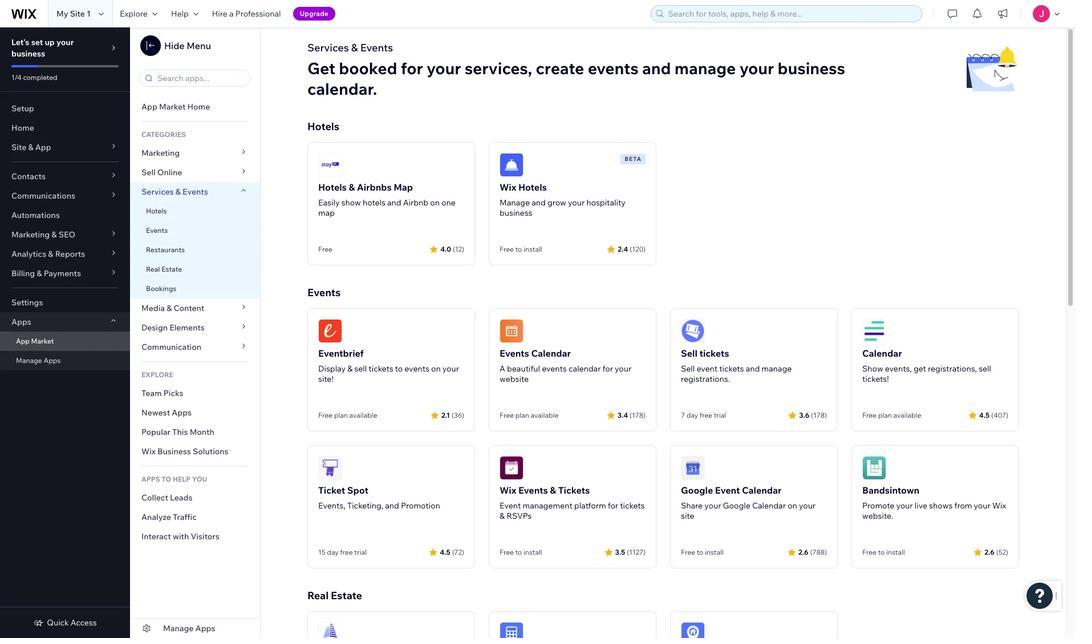 Task type: describe. For each thing, give the bounding box(es) containing it.
3.4
[[618, 411, 628, 419]]

calendar.
[[308, 79, 377, 99]]

automations
[[11, 210, 60, 220]]

marketing link
[[130, 143, 260, 163]]

live
[[915, 501, 928, 511]]

hotels up hotels & airbnbs map logo
[[308, 120, 340, 133]]

free for spot
[[340, 548, 353, 556]]

events inside services & events get booked for your services, create events and manage your business calendar.
[[588, 58, 639, 78]]

explore
[[120, 9, 148, 19]]

up
[[45, 37, 55, 47]]

mls real estate search logo image
[[681, 622, 705, 638]]

events,
[[886, 364, 912, 374]]

(178) for events calendar
[[630, 411, 646, 419]]

calendar
[[569, 364, 601, 374]]

visitors
[[191, 531, 220, 542]]

wix events & tickets event management platform for tickets & rsvps
[[500, 485, 645, 521]]

elements
[[170, 322, 205, 333]]

0 horizontal spatial google
[[681, 485, 714, 496]]

team picks
[[142, 388, 184, 398]]

events calendar logo image
[[500, 319, 524, 343]]

plan for show
[[879, 411, 892, 419]]

market for app market home
[[159, 102, 186, 112]]

(178) for sell tickets
[[812, 411, 828, 419]]

sidebar element containing hide menu
[[130, 27, 261, 638]]

your inside let's set up your business
[[56, 37, 74, 47]]

2.1
[[442, 411, 450, 419]]

bandsintown logo image
[[863, 456, 887, 480]]

site & app button
[[0, 138, 130, 157]]

events inside events calendar a beautiful events calendar for your website
[[500, 348, 530, 359]]

site & app
[[11, 142, 51, 152]]

traffic
[[173, 512, 197, 522]]

collect
[[142, 493, 168, 503]]

my
[[57, 9, 68, 19]]

free down map
[[318, 245, 333, 253]]

hide menu button
[[140, 35, 211, 56]]

to for google event calendar
[[697, 548, 704, 556]]

15 day free trial
[[318, 548, 367, 556]]

business
[[158, 446, 191, 457]]

2.4
[[618, 245, 629, 253]]

manage inside wix hotels manage and grow your hospitality business
[[500, 197, 530, 208]]

a
[[500, 364, 506, 374]]

free to install for tickets
[[500, 548, 543, 556]]

free plan available for show
[[863, 411, 922, 419]]

contacts button
[[0, 167, 130, 186]]

wix hotels logo image
[[500, 153, 524, 177]]

access
[[71, 618, 97, 628]]

3.6 (178)
[[800, 411, 828, 419]]

install for and
[[524, 245, 543, 253]]

1/4
[[11, 73, 22, 82]]

your inside eventbrief display & sell tickets to events on your site!
[[443, 364, 459, 374]]

online
[[157, 167, 182, 177]]

sell online
[[142, 167, 182, 177]]

free for wix events & tickets
[[500, 548, 514, 556]]

2.4 (120)
[[618, 245, 646, 253]]

marketing & seo
[[11, 229, 75, 240]]

media & content link
[[130, 298, 260, 318]]

free for wix hotels
[[500, 245, 514, 253]]

event
[[697, 364, 718, 374]]

services,
[[465, 58, 533, 78]]

apps to help you
[[142, 475, 207, 483]]

ticket spot logo image
[[318, 456, 342, 480]]

reports
[[55, 249, 85, 259]]

events down the 'sell online' link
[[183, 187, 208, 197]]

business inside wix hotels manage and grow your hospitality business
[[500, 208, 533, 218]]

2.6 for calendar
[[799, 548, 809, 556]]

sell inside eventbrief display & sell tickets to events on your site!
[[355, 364, 367, 374]]

and inside sell tickets sell event tickets and manage registrations.
[[746, 364, 760, 374]]

install for live
[[887, 548, 906, 556]]

communication
[[142, 342, 203, 352]]

shows
[[930, 501, 953, 511]]

real inside sidebar element
[[146, 265, 160, 273]]

analytics & reports
[[11, 249, 85, 259]]

newest apps link
[[130, 403, 260, 422]]

hotels down services & events
[[146, 207, 167, 215]]

free for eventbrief
[[318, 411, 333, 419]]

a
[[229, 9, 234, 19]]

hotels link
[[130, 201, 260, 221]]

management
[[523, 501, 573, 511]]

tickets inside wix events & tickets event management platform for tickets & rsvps
[[621, 501, 645, 511]]

hospitality
[[587, 197, 626, 208]]

my site 1
[[57, 9, 91, 19]]

communication link
[[130, 337, 260, 357]]

with
[[173, 531, 189, 542]]

free for bandsintown
[[863, 548, 877, 556]]

this
[[172, 427, 188, 437]]

month
[[190, 427, 215, 437]]

1 vertical spatial real
[[308, 589, 329, 602]]

events inside eventbrief display & sell tickets to events on your site!
[[405, 364, 430, 374]]

Search apps... field
[[154, 70, 247, 86]]

site
[[681, 511, 695, 521]]

team picks link
[[130, 384, 260, 403]]

& for billing & payments
[[37, 268, 42, 279]]

wix business solutions link
[[130, 442, 260, 461]]

share
[[681, 501, 703, 511]]

categories
[[142, 130, 186, 139]]

interact
[[142, 531, 171, 542]]

wix for hotels
[[500, 181, 517, 193]]

hide
[[164, 40, 185, 51]]

analyze
[[142, 512, 171, 522]]

2.1 (36)
[[442, 411, 465, 419]]

quick access button
[[33, 618, 97, 628]]

contacts
[[11, 171, 46, 181]]

website
[[500, 374, 529, 384]]

app for app market
[[16, 337, 30, 345]]

0 vertical spatial manage apps link
[[0, 351, 130, 370]]

on for google
[[788, 501, 798, 511]]

event inside google event calendar share your google calendar on your site
[[716, 485, 740, 496]]

& for site & app
[[28, 142, 33, 152]]

2 vertical spatial sell
[[681, 364, 695, 374]]

marketing for marketing
[[142, 148, 180, 158]]

1 vertical spatial manage apps
[[163, 623, 215, 634]]

Search for tools, apps, help & more... field
[[665, 6, 919, 22]]

(120)
[[630, 245, 646, 253]]

events link
[[130, 221, 260, 240]]

beautiful
[[507, 364, 541, 374]]

free plan available for calendar
[[500, 411, 559, 419]]

promotion
[[401, 501, 440, 511]]

calendar inside events calendar a beautiful events calendar for your website
[[532, 348, 571, 359]]

& up management at the bottom of the page
[[550, 485, 557, 496]]

real estate logo image
[[318, 622, 342, 638]]

communications button
[[0, 186, 130, 205]]

analytics
[[11, 249, 46, 259]]

upgrade button
[[293, 7, 335, 21]]

show
[[863, 364, 884, 374]]

1 horizontal spatial site
[[70, 9, 85, 19]]

business inside services & events get booked for your services, create events and manage your business calendar.
[[778, 58, 846, 78]]

and inside the ticket spot events, ticketing, and promotion
[[385, 501, 399, 511]]

on inside hotels & airbnbs map easily show hotels and airbnb on one map
[[430, 197, 440, 208]]

real estate link
[[130, 260, 260, 279]]

events inside 'link'
[[146, 226, 168, 235]]

rsvps
[[507, 511, 532, 521]]

create
[[536, 58, 585, 78]]

calendar show events, get registrations, sell tickets!
[[863, 348, 992, 384]]

and inside services & events get booked for your services, create events and manage your business calendar.
[[643, 58, 671, 78]]

to for bandsintown
[[879, 548, 885, 556]]

trial for sell tickets
[[714, 411, 727, 419]]

set
[[31, 37, 43, 47]]

(72)
[[452, 548, 465, 556]]

analyze traffic
[[142, 512, 197, 522]]

tickets!
[[863, 374, 890, 384]]

available for calendar
[[531, 411, 559, 419]]

(788)
[[811, 548, 828, 556]]

free for events calendar
[[500, 411, 514, 419]]

sell tickets logo image
[[681, 319, 705, 343]]

bandsintown promote your live shows from your wix website.
[[863, 485, 1007, 521]]

1 vertical spatial real estate
[[308, 589, 362, 602]]

calendar inside calendar show events, get registrations, sell tickets!
[[863, 348, 903, 359]]

estate inside real estate link
[[162, 265, 182, 273]]

menu
[[187, 40, 211, 51]]

easily
[[318, 197, 340, 208]]

apps inside 'link'
[[172, 408, 192, 418]]

0 vertical spatial real estate
[[146, 265, 182, 273]]

install for tickets
[[524, 548, 543, 556]]

hide menu
[[164, 40, 211, 51]]

4.5 for calendar
[[980, 411, 990, 419]]

4.5 for ticket spot
[[440, 548, 451, 556]]

event inside wix events & tickets event management platform for tickets & rsvps
[[500, 501, 521, 511]]

events inside wix events & tickets event management platform for tickets & rsvps
[[519, 485, 548, 496]]

2.6 (788)
[[799, 548, 828, 556]]

app for app market home
[[142, 102, 157, 112]]



Task type: locate. For each thing, give the bounding box(es) containing it.
free for calendar
[[863, 411, 877, 419]]

on for eventbrief
[[431, 364, 441, 374]]

for inside events calendar a beautiful events calendar for your website
[[603, 364, 613, 374]]

& for analytics & reports
[[48, 249, 53, 259]]

real up bookings
[[146, 265, 160, 273]]

& inside hotels & airbnbs map easily show hotels and airbnb on one map
[[349, 181, 355, 193]]

plan down display
[[334, 411, 348, 419]]

real estate
[[146, 265, 182, 273], [308, 589, 362, 602]]

1 horizontal spatial 4.5
[[980, 411, 990, 419]]

2.6 (52)
[[985, 548, 1009, 556]]

popular this month
[[142, 427, 215, 437]]

google up 'share' in the bottom right of the page
[[681, 485, 714, 496]]

1 horizontal spatial plan
[[516, 411, 530, 419]]

1 horizontal spatial home
[[187, 102, 210, 112]]

1 horizontal spatial marketing
[[142, 148, 180, 158]]

plan for display
[[334, 411, 348, 419]]

2 horizontal spatial free plan available
[[863, 411, 922, 419]]

& for hotels & airbnbs map easily show hotels and airbnb on one map
[[349, 181, 355, 193]]

2.6 for your
[[985, 548, 995, 556]]

your inside wix hotels manage and grow your hospitality business
[[568, 197, 585, 208]]

0 horizontal spatial site
[[11, 142, 26, 152]]

events up management at the bottom of the page
[[519, 485, 548, 496]]

home inside home link
[[11, 123, 34, 133]]

wix right from
[[993, 501, 1007, 511]]

2 available from the left
[[531, 411, 559, 419]]

0 vertical spatial site
[[70, 9, 85, 19]]

& for media & content
[[167, 303, 172, 313]]

hotels inside hotels & airbnbs map easily show hotels and airbnb on one map
[[318, 181, 347, 193]]

0 horizontal spatial app
[[16, 337, 30, 345]]

1 vertical spatial site
[[11, 142, 26, 152]]

settings link
[[0, 293, 130, 312]]

2 horizontal spatial app
[[142, 102, 157, 112]]

& for services & events
[[176, 187, 181, 197]]

0 horizontal spatial manage
[[16, 356, 42, 365]]

& down eventbrief
[[348, 364, 353, 374]]

sell inside sidebar element
[[142, 167, 156, 177]]

collect leads link
[[130, 488, 260, 507]]

explore
[[142, 370, 173, 379]]

0 horizontal spatial plan
[[334, 411, 348, 419]]

0 vertical spatial real
[[146, 265, 160, 273]]

free plan available
[[318, 411, 377, 419], [500, 411, 559, 419], [863, 411, 922, 419]]

plan for calendar
[[516, 411, 530, 419]]

real estate down restaurants on the left of the page
[[146, 265, 182, 273]]

0 horizontal spatial manage
[[675, 58, 736, 78]]

free plan available down website
[[500, 411, 559, 419]]

1 horizontal spatial day
[[687, 411, 699, 419]]

free down website.
[[863, 548, 877, 556]]

setup link
[[0, 99, 130, 118]]

calendar logo image
[[863, 319, 887, 343]]

1 vertical spatial google
[[723, 501, 751, 511]]

1 vertical spatial on
[[431, 364, 441, 374]]

1 vertical spatial free
[[340, 548, 353, 556]]

registrations.
[[681, 374, 731, 384]]

wix down wix events & tickets logo
[[500, 485, 517, 496]]

help button
[[164, 0, 205, 27]]

estate up real estate logo
[[331, 589, 362, 602]]

0 vertical spatial sell
[[142, 167, 156, 177]]

popular
[[142, 427, 171, 437]]

market for app market
[[31, 337, 54, 345]]

wix inside sidebar element
[[142, 446, 156, 457]]

0 horizontal spatial estate
[[162, 265, 182, 273]]

free right (12) on the top left of page
[[500, 245, 514, 253]]

0 vertical spatial manage apps
[[16, 356, 61, 365]]

1 vertical spatial manage
[[16, 356, 42, 365]]

available down eventbrief display & sell tickets to events on your site!
[[350, 411, 377, 419]]

3 available from the left
[[894, 411, 922, 419]]

1 vertical spatial day
[[327, 548, 339, 556]]

1 horizontal spatial manage
[[163, 623, 194, 634]]

0 vertical spatial home
[[187, 102, 210, 112]]

sell left event
[[681, 364, 695, 374]]

services for services & events
[[142, 187, 174, 197]]

manage inside sell tickets sell event tickets and manage registrations.
[[762, 364, 792, 374]]

sidebar element
[[0, 27, 130, 638], [130, 27, 261, 638]]

available down the events,
[[894, 411, 922, 419]]

help
[[171, 9, 189, 19]]

1 2.6 from the left
[[799, 548, 809, 556]]

sell
[[355, 364, 367, 374], [979, 364, 992, 374]]

4.5 left (72)
[[440, 548, 451, 556]]

0 vertical spatial for
[[401, 58, 423, 78]]

payments
[[44, 268, 81, 279]]

site left 1
[[70, 9, 85, 19]]

tickets right platform
[[621, 501, 645, 511]]

0 horizontal spatial events
[[405, 364, 430, 374]]

& for services & events get booked for your services, create events and manage your business calendar.
[[351, 41, 358, 54]]

completed
[[23, 73, 57, 82]]

2 vertical spatial on
[[788, 501, 798, 511]]

2 free plan available from the left
[[500, 411, 559, 419]]

day for ticket
[[327, 548, 339, 556]]

1 sell from the left
[[355, 364, 367, 374]]

wix inside wix hotels manage and grow your hospitality business
[[500, 181, 517, 193]]

1 vertical spatial sell
[[681, 348, 698, 359]]

free to install for live
[[863, 548, 906, 556]]

services inside services & events get booked for your services, create events and manage your business calendar.
[[308, 41, 349, 54]]

plan down tickets!
[[879, 411, 892, 419]]

0 horizontal spatial manage apps
[[16, 356, 61, 365]]

design elements link
[[130, 318, 260, 337]]

0 horizontal spatial marketing
[[11, 229, 50, 240]]

setup
[[11, 103, 34, 114]]

day right 7
[[687, 411, 699, 419]]

4.5 (72)
[[440, 548, 465, 556]]

newest apps
[[142, 408, 192, 418]]

tickets
[[559, 485, 590, 496]]

& inside popup button
[[48, 249, 53, 259]]

services up get
[[308, 41, 349, 54]]

trial right "15"
[[355, 548, 367, 556]]

& inside eventbrief display & sell tickets to events on your site!
[[348, 364, 353, 374]]

1 horizontal spatial free plan available
[[500, 411, 559, 419]]

marketing up analytics at the left top of page
[[11, 229, 50, 240]]

day right "15"
[[327, 548, 339, 556]]

interact with visitors
[[142, 531, 220, 542]]

app up the categories
[[142, 102, 157, 112]]

tickets inside eventbrief display & sell tickets to events on your site!
[[369, 364, 394, 374]]

on inside google event calendar share your google calendar on your site
[[788, 501, 798, 511]]

events up beautiful
[[500, 348, 530, 359]]

marketing
[[142, 148, 180, 158], [11, 229, 50, 240]]

2 sidebar element from the left
[[130, 27, 261, 638]]

1 vertical spatial for
[[603, 364, 613, 374]]

2 horizontal spatial business
[[778, 58, 846, 78]]

wix inside wix events & tickets event management platform for tickets & rsvps
[[500, 485, 517, 496]]

estate down restaurants on the left of the page
[[162, 265, 182, 273]]

tickets right display
[[369, 364, 394, 374]]

wix down 'wix hotels logo'
[[500, 181, 517, 193]]

(178)
[[630, 411, 646, 419], [812, 411, 828, 419]]

free plan available down site!
[[318, 411, 377, 419]]

2 vertical spatial for
[[608, 501, 619, 511]]

sell inside calendar show events, get registrations, sell tickets!
[[979, 364, 992, 374]]

0 horizontal spatial 2.6
[[799, 548, 809, 556]]

eventbrief logo image
[[318, 319, 342, 343]]

apps
[[11, 317, 31, 327], [44, 356, 61, 365], [172, 408, 192, 418], [196, 623, 215, 634]]

available
[[350, 411, 377, 419], [531, 411, 559, 419], [894, 411, 922, 419]]

newest
[[142, 408, 170, 418]]

1 free plan available from the left
[[318, 411, 377, 419]]

0 vertical spatial event
[[716, 485, 740, 496]]

and inside wix hotels manage and grow your hospitality business
[[532, 197, 546, 208]]

0 vertical spatial on
[[430, 197, 440, 208]]

0 horizontal spatial sell
[[355, 364, 367, 374]]

wix for business
[[142, 446, 156, 457]]

google event calendar share your google calendar on your site
[[681, 485, 816, 521]]

free
[[700, 411, 713, 419], [340, 548, 353, 556]]

home inside app market home link
[[187, 102, 210, 112]]

spot
[[347, 485, 369, 496]]

app
[[142, 102, 157, 112], [35, 142, 51, 152], [16, 337, 30, 345]]

1 horizontal spatial business
[[500, 208, 533, 218]]

design elements
[[142, 322, 205, 333]]

4.5 (407)
[[980, 411, 1009, 419]]

1 horizontal spatial sell
[[979, 364, 992, 374]]

15
[[318, 548, 326, 556]]

from
[[955, 501, 973, 511]]

apps button
[[0, 312, 130, 332]]

events inside events calendar a beautiful events calendar for your website
[[542, 364, 567, 374]]

0 vertical spatial google
[[681, 485, 714, 496]]

(1127)
[[627, 548, 646, 556]]

day for sell
[[687, 411, 699, 419]]

to inside eventbrief display & sell tickets to events on your site!
[[395, 364, 403, 374]]

0 vertical spatial free
[[700, 411, 713, 419]]

design
[[142, 322, 168, 333]]

0 vertical spatial 4.5
[[980, 411, 990, 419]]

services
[[308, 41, 349, 54], [142, 187, 174, 197]]

1 sidebar element from the left
[[0, 27, 130, 638]]

quick
[[47, 618, 69, 628]]

2 horizontal spatial events
[[588, 58, 639, 78]]

2 (178) from the left
[[812, 411, 828, 419]]

& left the seo at the left top
[[52, 229, 57, 240]]

services & events
[[142, 187, 208, 197]]

app market home link
[[130, 97, 260, 116]]

2 vertical spatial manage
[[163, 623, 194, 634]]

& inside "dropdown button"
[[28, 142, 33, 152]]

wix down 'popular'
[[142, 446, 156, 457]]

& down online
[[176, 187, 181, 197]]

get
[[308, 58, 336, 78]]

3.5 (1127)
[[616, 548, 646, 556]]

1 horizontal spatial events
[[542, 364, 567, 374]]

plan down website
[[516, 411, 530, 419]]

on
[[430, 197, 440, 208], [431, 364, 441, 374], [788, 501, 798, 511]]

1 available from the left
[[350, 411, 377, 419]]

manage inside services & events get booked for your services, create events and manage your business calendar.
[[675, 58, 736, 78]]

hotels & airbnbs map logo image
[[318, 153, 342, 177]]

(178) right 3.4
[[630, 411, 646, 419]]

1 horizontal spatial app
[[35, 142, 51, 152]]

map
[[394, 181, 413, 193]]

4.5 left (407)
[[980, 411, 990, 419]]

bookings
[[146, 284, 177, 293]]

for right the booked
[[401, 58, 423, 78]]

marketing down the categories
[[142, 148, 180, 158]]

free right 7
[[700, 411, 713, 419]]

1/4 completed
[[11, 73, 57, 82]]

hire a professional link
[[205, 0, 288, 27]]

your inside events calendar a beautiful events calendar for your website
[[615, 364, 632, 374]]

app down home link
[[35, 142, 51, 152]]

& right billing
[[37, 268, 42, 279]]

0 horizontal spatial day
[[327, 548, 339, 556]]

1 plan from the left
[[334, 411, 348, 419]]

1 horizontal spatial real estate
[[308, 589, 362, 602]]

1 horizontal spatial available
[[531, 411, 559, 419]]

apps
[[142, 475, 160, 483]]

0 vertical spatial services
[[308, 41, 349, 54]]

2 horizontal spatial plan
[[879, 411, 892, 419]]

website.
[[863, 511, 894, 521]]

free for tickets
[[700, 411, 713, 419]]

0 horizontal spatial home
[[11, 123, 34, 133]]

free for google event calendar
[[681, 548, 696, 556]]

0 vertical spatial market
[[159, 102, 186, 112]]

apps inside popup button
[[11, 317, 31, 327]]

market down apps popup button
[[31, 337, 54, 345]]

& up show on the top left
[[349, 181, 355, 193]]

1 vertical spatial manage apps link
[[130, 619, 260, 638]]

1 vertical spatial market
[[31, 337, 54, 345]]

sell
[[142, 167, 156, 177], [681, 348, 698, 359], [681, 364, 695, 374]]

marketing for marketing & seo
[[11, 229, 50, 240]]

0 horizontal spatial event
[[500, 501, 521, 511]]

0 horizontal spatial available
[[350, 411, 377, 419]]

0 vertical spatial app
[[142, 102, 157, 112]]

7 day free trial
[[681, 411, 727, 419]]

let's set up your business
[[11, 37, 74, 59]]

wix events & tickets logo image
[[500, 456, 524, 480]]

hotels inside wix hotels manage and grow your hospitality business
[[519, 181, 547, 193]]

events
[[588, 58, 639, 78], [405, 364, 430, 374], [542, 364, 567, 374]]

1 horizontal spatial market
[[159, 102, 186, 112]]

1 vertical spatial event
[[500, 501, 521, 511]]

& for marketing & seo
[[52, 229, 57, 240]]

1 horizontal spatial trial
[[714, 411, 727, 419]]

site up the contacts at the top of page
[[11, 142, 26, 152]]

business inside let's set up your business
[[11, 49, 45, 59]]

free to install for and
[[500, 245, 543, 253]]

1 vertical spatial manage
[[762, 364, 792, 374]]

google event calendar logo image
[[681, 456, 705, 480]]

0 horizontal spatial market
[[31, 337, 54, 345]]

1 vertical spatial home
[[11, 123, 34, 133]]

free down website
[[500, 411, 514, 419]]

hotels up easily
[[318, 181, 347, 193]]

free down rsvps
[[500, 548, 514, 556]]

free down tickets!
[[863, 411, 877, 419]]

tickets right event
[[720, 364, 744, 374]]

events inside services & events get booked for your services, create events and manage your business calendar.
[[361, 41, 393, 54]]

& up the booked
[[351, 41, 358, 54]]

home down search apps... field
[[187, 102, 210, 112]]

bandsintown
[[863, 485, 920, 496]]

site inside "dropdown button"
[[11, 142, 26, 152]]

install for share
[[705, 548, 724, 556]]

sidebar element containing let's set up your business
[[0, 27, 130, 638]]

site!
[[318, 374, 334, 384]]

1 horizontal spatial estate
[[331, 589, 362, 602]]

& inside services & events get booked for your services, create events and manage your business calendar.
[[351, 41, 358, 54]]

& left reports
[[48, 249, 53, 259]]

realestate - roi calculator logo image
[[500, 622, 524, 638]]

3 free plan available from the left
[[863, 411, 922, 419]]

0 vertical spatial trial
[[714, 411, 727, 419]]

leads
[[170, 493, 193, 503]]

tickets up event
[[700, 348, 730, 359]]

2 sell from the left
[[979, 364, 992, 374]]

sell down eventbrief
[[355, 364, 367, 374]]

free to install for share
[[681, 548, 724, 556]]

services for services & events get booked for your services, create events and manage your business calendar.
[[308, 41, 349, 54]]

2 plan from the left
[[516, 411, 530, 419]]

(52)
[[997, 548, 1009, 556]]

let's
[[11, 37, 29, 47]]

events up the booked
[[361, 41, 393, 54]]

to for wix events & tickets
[[516, 548, 522, 556]]

& right media
[[167, 303, 172, 313]]

sell for online
[[142, 167, 156, 177]]

1 (178) from the left
[[630, 411, 646, 419]]

2.6 left (52)
[[985, 548, 995, 556]]

free right "15"
[[340, 548, 353, 556]]

sell down the sell tickets logo
[[681, 348, 698, 359]]

team
[[142, 388, 162, 398]]

0 horizontal spatial (178)
[[630, 411, 646, 419]]

for right platform
[[608, 501, 619, 511]]

restaurants
[[146, 245, 185, 254]]

available for show
[[894, 411, 922, 419]]

1 horizontal spatial google
[[723, 501, 751, 511]]

to for wix hotels
[[516, 245, 522, 253]]

real up real estate logo
[[308, 589, 329, 602]]

1 horizontal spatial free
[[700, 411, 713, 419]]

sell right the registrations,
[[979, 364, 992, 374]]

4.0
[[441, 245, 451, 253]]

free plan available for display
[[318, 411, 377, 419]]

billing
[[11, 268, 35, 279]]

wix hotels manage and grow your hospitality business
[[500, 181, 626, 218]]

app market
[[16, 337, 54, 345]]

sell left online
[[142, 167, 156, 177]]

ticket spot events, ticketing, and promotion
[[318, 485, 440, 511]]

2 2.6 from the left
[[985, 548, 995, 556]]

to
[[162, 475, 171, 483]]

0 vertical spatial estate
[[162, 265, 182, 273]]

2 horizontal spatial available
[[894, 411, 922, 419]]

1 vertical spatial trial
[[355, 548, 367, 556]]

1 horizontal spatial manage apps
[[163, 623, 215, 634]]

for right calendar
[[603, 364, 613, 374]]

media & content
[[142, 303, 204, 313]]

app down settings
[[16, 337, 30, 345]]

sell for tickets
[[681, 348, 698, 359]]

free down site
[[681, 548, 696, 556]]

1 vertical spatial app
[[35, 142, 51, 152]]

0 vertical spatial day
[[687, 411, 699, 419]]

automations link
[[0, 205, 130, 225]]

marketing inside dropdown button
[[11, 229, 50, 240]]

0 horizontal spatial real
[[146, 265, 160, 273]]

ticketing,
[[347, 501, 384, 511]]

wix inside bandsintown promote your live shows from your wix website.
[[993, 501, 1007, 511]]

1 horizontal spatial (178)
[[812, 411, 828, 419]]

1 vertical spatial services
[[142, 187, 174, 197]]

analyze traffic link
[[130, 507, 260, 527]]

trial for ticket spot
[[355, 548, 367, 556]]

hire a professional
[[212, 9, 281, 19]]

trial right 7
[[714, 411, 727, 419]]

promote
[[863, 501, 895, 511]]

& left rsvps
[[500, 511, 505, 521]]

plan
[[334, 411, 348, 419], [516, 411, 530, 419], [879, 411, 892, 419]]

3 plan from the left
[[879, 411, 892, 419]]

1 horizontal spatial 2.6
[[985, 548, 995, 556]]

0 horizontal spatial 4.5
[[440, 548, 451, 556]]

hotels down 'wix hotels logo'
[[519, 181, 547, 193]]

2 horizontal spatial manage
[[500, 197, 530, 208]]

2 vertical spatial app
[[16, 337, 30, 345]]

solutions
[[193, 446, 229, 457]]

2.6 left (788)
[[799, 548, 809, 556]]

app inside "dropdown button"
[[35, 142, 51, 152]]

available down beautiful
[[531, 411, 559, 419]]

platform
[[575, 501, 606, 511]]

for inside wix events & tickets event management platform for tickets & rsvps
[[608, 501, 619, 511]]

events up eventbrief logo
[[308, 286, 341, 299]]

market up the categories
[[159, 102, 186, 112]]

real estate up real estate logo
[[308, 589, 362, 602]]

wix for events
[[500, 485, 517, 496]]

to
[[516, 245, 522, 253], [395, 364, 403, 374], [516, 548, 522, 556], [697, 548, 704, 556], [879, 548, 885, 556]]

on inside eventbrief display & sell tickets to events on your site!
[[431, 364, 441, 374]]

0 horizontal spatial business
[[11, 49, 45, 59]]

free plan available down tickets!
[[863, 411, 922, 419]]

0 vertical spatial manage
[[500, 197, 530, 208]]

0 horizontal spatial services
[[142, 187, 174, 197]]

available for display
[[350, 411, 377, 419]]

events up restaurants on the left of the page
[[146, 226, 168, 235]]

marketing & seo button
[[0, 225, 130, 244]]

billing & payments button
[[0, 264, 130, 283]]

0 horizontal spatial trial
[[355, 548, 367, 556]]

and inside hotels & airbnbs map easily show hotels and airbnb on one map
[[388, 197, 402, 208]]

for inside services & events get booked for your services, create events and manage your business calendar.
[[401, 58, 423, 78]]

manage apps
[[16, 356, 61, 365], [163, 623, 215, 634]]

0 vertical spatial manage
[[675, 58, 736, 78]]

(178) right 3.6 on the right bottom of page
[[812, 411, 828, 419]]

free down site!
[[318, 411, 333, 419]]

1 vertical spatial estate
[[331, 589, 362, 602]]

google right 'share' in the bottom right of the page
[[723, 501, 751, 511]]

& up the contacts at the top of page
[[28, 142, 33, 152]]

1 vertical spatial marketing
[[11, 229, 50, 240]]

1 horizontal spatial event
[[716, 485, 740, 496]]

services down 'sell online'
[[142, 187, 174, 197]]

home down setup
[[11, 123, 34, 133]]

media
[[142, 303, 165, 313]]



Task type: vqa. For each thing, say whether or not it's contained in the screenshot.
2/7 completed
no



